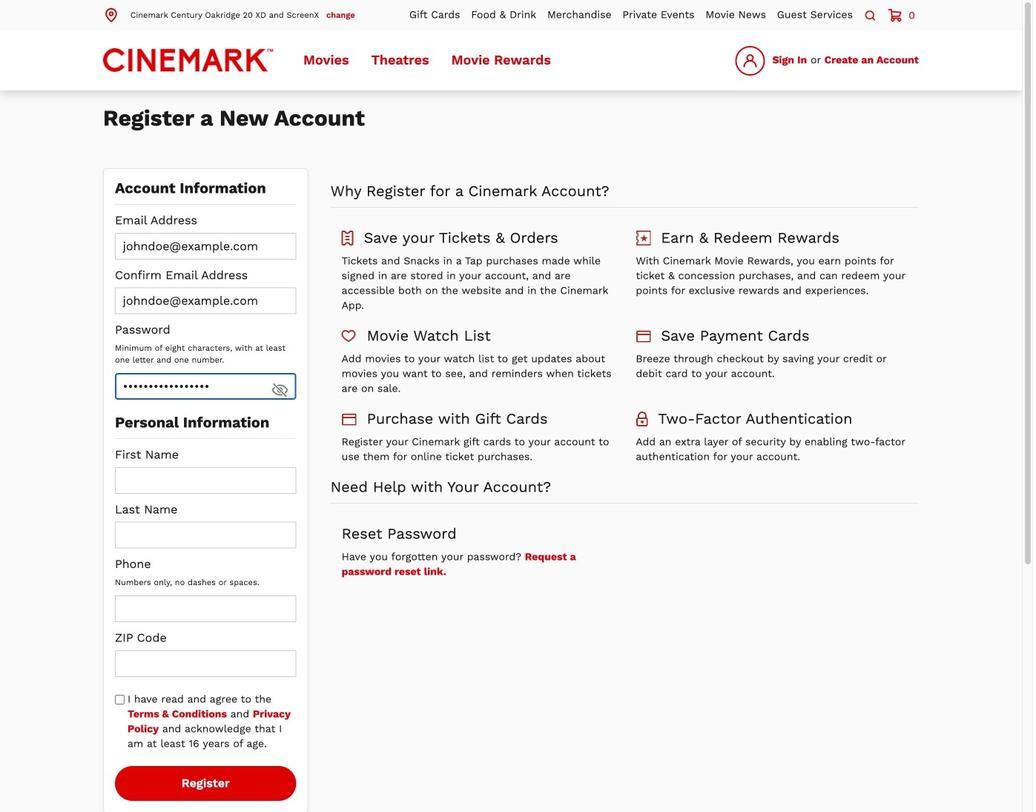 Task type: describe. For each thing, give the bounding box(es) containing it.
0 horizontal spatial card icon image
[[342, 413, 357, 425]]

guest user image
[[735, 46, 765, 76]]

ticket icon image
[[342, 231, 354, 246]]

heart icon image
[[342, 330, 357, 342]]

location pin icon image
[[103, 7, 119, 23]]



Task type: locate. For each thing, give the bounding box(es) containing it.
reward icon image
[[636, 231, 651, 246]]

cinemark logo image
[[103, 48, 274, 72]]

None password field
[[115, 373, 296, 400]]

0 vertical spatial card icon image
[[636, 330, 651, 342]]

None checkbox
[[115, 695, 125, 705]]

card icon image
[[636, 330, 651, 342], [342, 413, 357, 425]]

navigation
[[0, 0, 1033, 90]]

document
[[0, 0, 1033, 812]]

None text field
[[115, 288, 296, 314]]

1 horizontal spatial card icon image
[[636, 330, 651, 342]]

1 vertical spatial card icon image
[[342, 413, 357, 425]]

None submit
[[115, 766, 296, 801]]

None telephone field
[[115, 651, 296, 677]]

open the search form image
[[864, 9, 877, 22]]

None text field
[[115, 233, 296, 260], [115, 467, 296, 494], [115, 522, 296, 549], [115, 233, 296, 260], [115, 467, 296, 494], [115, 522, 296, 549]]

lock icon image
[[636, 412, 648, 427]]

None telephone field
[[115, 596, 296, 623]]



Task type: vqa. For each thing, say whether or not it's contained in the screenshot.
SUBMIT
yes



